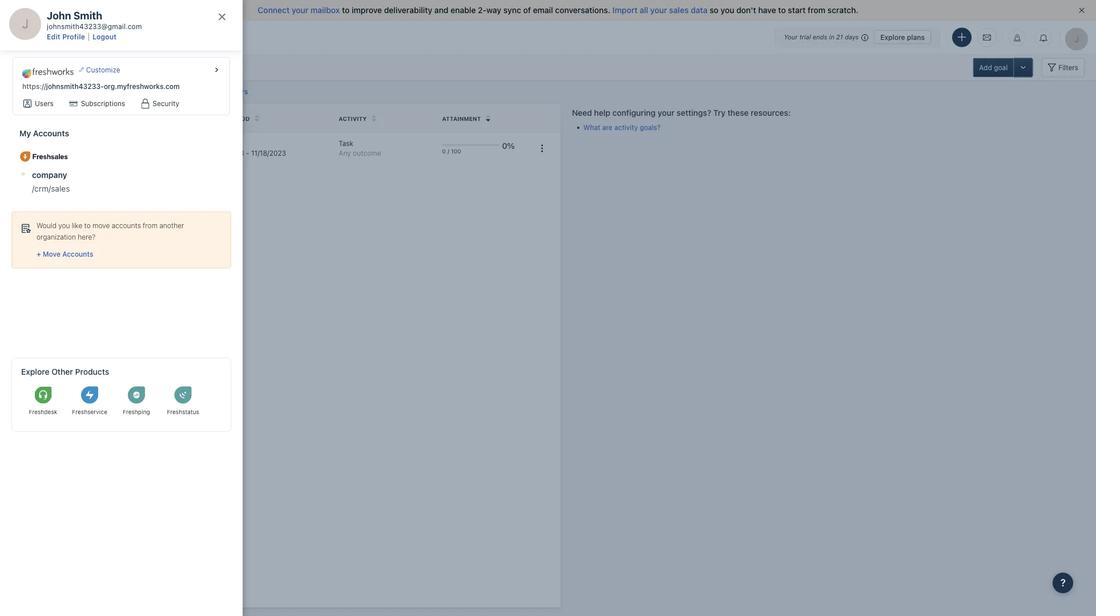Task type: locate. For each thing, give the bounding box(es) containing it.
activity
[[339, 116, 367, 122]]

0 horizontal spatial explore
[[21, 367, 49, 377]]

1 horizontal spatial from
[[808, 5, 826, 15]]

move
[[93, 222, 110, 230]]

subscriptions
[[81, 100, 125, 108]]

data
[[691, 5, 708, 15]]

1 vertical spatial you
[[58, 222, 70, 230]]

explore plans
[[881, 33, 925, 41]]

freshping button
[[115, 381, 158, 422]]

my for my accounts
[[19, 129, 31, 138]]

1 vertical spatial explore
[[21, 367, 49, 377]]

1 horizontal spatial explore
[[881, 33, 906, 41]]

1 vertical spatial -
[[89, 178, 92, 186]]

2 vertical spatial and
[[76, 116, 89, 122]]

dialog
[[0, 0, 243, 617]]

your trial ends in 21 days
[[784, 33, 859, 41]]

https://
[[22, 82, 46, 90]]

accounts down here?
[[62, 250, 93, 258]]

)
[[118, 62, 122, 71]]

1 horizontal spatial goal
[[145, 88, 160, 96]]

showing up like
[[54, 178, 82, 186]]

0 vertical spatial explore
[[881, 33, 906, 41]]

list containing users
[[15, 92, 227, 130]]

products
[[75, 367, 109, 377]]

to left start
[[779, 5, 786, 15]]

import all your sales data link
[[613, 5, 710, 15]]

another
[[159, 222, 184, 230]]

from inside would you like to move accounts from another organization here?
[[143, 222, 158, 230]]

don't
[[737, 5, 757, 15]]

have
[[759, 5, 776, 15]]

goal up the security list item
[[145, 88, 160, 96]]

for
[[72, 88, 82, 96]]

1 vertical spatial from
[[143, 222, 158, 230]]

to right like
[[84, 222, 91, 230]]

0 vertical spatial showing
[[42, 88, 71, 96]]

to
[[342, 5, 350, 15], [779, 5, 786, 15], [84, 222, 91, 230]]

in
[[830, 33, 835, 41]]

goal
[[995, 64, 1008, 72], [100, 88, 115, 96], [145, 88, 160, 96]]

security link
[[153, 99, 179, 109]]

trial
[[800, 33, 811, 41]]

1 horizontal spatial users
[[54, 116, 74, 122]]

you
[[721, 5, 735, 15], [58, 222, 70, 230]]

0 horizontal spatial to
[[84, 222, 91, 230]]

my down users list item
[[19, 129, 31, 138]]

users
[[35, 100, 54, 108], [54, 116, 74, 122]]

and
[[435, 5, 449, 15], [189, 88, 201, 96], [76, 116, 89, 122]]

you left like
[[58, 222, 70, 230]]

edit
[[47, 33, 60, 41]]

logout link
[[89, 33, 120, 41]]

0 horizontal spatial you
[[58, 222, 70, 230]]

explore left plans
[[881, 33, 906, 41]]

1 horizontal spatial of
[[523, 5, 531, 15]]

1
[[115, 62, 118, 71], [84, 178, 87, 186], [94, 178, 97, 186], [108, 178, 111, 186]]

showing
[[42, 88, 71, 96], [54, 178, 82, 186]]

to inside would you like to move accounts from another organization here?
[[84, 222, 91, 230]]

freshservice button
[[68, 381, 112, 422]]

users inside list item
[[35, 100, 54, 108]]

from left another
[[143, 222, 158, 230]]

100
[[451, 148, 461, 155]]

explore left other
[[21, 367, 49, 377]]

and left 4
[[189, 88, 201, 96]]

organization
[[37, 233, 76, 241]]

1 vertical spatial users
[[54, 116, 74, 122]]

list inside dialog
[[15, 92, 227, 130]]

1 vertical spatial all
[[136, 88, 143, 96]]

your up goals?
[[658, 108, 675, 118]]

0 vertical spatial all
[[640, 5, 649, 15]]

move
[[43, 250, 61, 258]]

explore other products
[[21, 367, 109, 377]]

conversations.
[[555, 5, 611, 15]]

0 vertical spatial from
[[808, 5, 826, 15]]

johnsmith43233-
[[46, 82, 104, 90]]

0 horizontal spatial from
[[143, 222, 158, 230]]

you right so
[[721, 5, 735, 15]]

1 vertical spatial showing
[[54, 178, 82, 186]]

users link
[[35, 99, 54, 109]]

and left enable
[[435, 5, 449, 15]]

goal up subscriptions
[[100, 88, 115, 96]]

1 vertical spatial of
[[99, 178, 106, 186]]

2 horizontal spatial and
[[435, 5, 449, 15]]

customize
[[86, 66, 120, 74]]

showing up users "link"
[[42, 88, 71, 96]]

explore
[[881, 33, 906, 41], [21, 367, 49, 377]]

improve
[[352, 5, 382, 15]]

and left "teams"
[[76, 116, 89, 122]]

0 vertical spatial you
[[721, 5, 735, 15]]

ends
[[813, 33, 828, 41]]

accounts down users "link"
[[33, 129, 69, 138]]

users down https://
[[35, 100, 54, 108]]

so
[[710, 5, 719, 15]]

enable
[[451, 5, 476, 15]]

import
[[613, 5, 638, 15]]

0 horizontal spatial -
[[89, 178, 92, 186]]

plans
[[907, 33, 925, 41]]

need
[[572, 108, 592, 118]]

goal right the add
[[995, 64, 1008, 72]]

1 vertical spatial my
[[19, 129, 31, 138]]

0 for 0 / 100
[[442, 148, 446, 155]]

your
[[784, 33, 798, 41]]

johnsmith43233@gmail.com
[[47, 23, 142, 31]]

1 horizontal spatial you
[[721, 5, 735, 15]]

all
[[640, 5, 649, 15], [136, 88, 143, 96]]

11/12/2023 - 11/18/2023
[[210, 149, 286, 157]]

2 horizontal spatial goal
[[995, 64, 1008, 72]]

users up my accounts
[[54, 116, 74, 122]]

of right the sync
[[523, 5, 531, 15]]

1 horizontal spatial my
[[75, 62, 86, 71]]

periods
[[161, 88, 187, 96]]

users list item
[[17, 96, 60, 111]]

0 horizontal spatial of
[[99, 178, 106, 186]]

start
[[788, 5, 806, 15]]

0 right 100
[[502, 141, 507, 151]]

of up move
[[99, 178, 106, 186]]

my left goals
[[75, 62, 86, 71]]

0 horizontal spatial and
[[76, 116, 89, 122]]

add goal
[[980, 64, 1008, 72]]

configuring
[[613, 108, 656, 118]]

john
[[47, 9, 71, 21]]

all right 'type,'
[[136, 88, 143, 96]]

add goal button
[[973, 58, 1014, 77]]

1 horizontal spatial all
[[640, 5, 649, 15]]

-
[[246, 149, 249, 157], [89, 178, 92, 186]]

list
[[15, 92, 227, 130]]

https:// johnsmith43233-org.myfreshworks.com
[[22, 82, 180, 90]]

0 / 100
[[442, 148, 461, 155]]

1 horizontal spatial -
[[246, 149, 249, 157]]

scratch.
[[828, 5, 859, 15]]

all right import
[[640, 5, 649, 15]]

task any outcome
[[339, 140, 381, 157]]

settings?
[[677, 108, 712, 118]]

close button image
[[219, 13, 226, 20]]

/crm/sales link
[[32, 184, 220, 194]]

0 horizontal spatial my
[[19, 129, 31, 138]]

0 horizontal spatial users
[[35, 100, 54, 108]]

from right start
[[808, 5, 826, 15]]

more
[[209, 88, 227, 96]]

1 horizontal spatial 0
[[502, 141, 507, 151]]

way
[[487, 5, 502, 15]]

- right 11/12/2023
[[246, 149, 249, 157]]

profile
[[62, 33, 85, 41]]

0 horizontal spatial 0
[[442, 148, 446, 155]]

1 horizontal spatial to
[[342, 5, 350, 15]]

0 left /
[[442, 148, 446, 155]]

+
[[37, 250, 41, 258]]

freshdesk
[[29, 409, 57, 416]]

0 vertical spatial my
[[75, 62, 86, 71]]

0 vertical spatial -
[[246, 149, 249, 157]]

task
[[339, 140, 354, 148]]

to right mailbox
[[342, 5, 350, 15]]

0 vertical spatial users
[[35, 100, 54, 108]]

(
[[112, 62, 115, 71]]

- right 'company /crm/sales'
[[89, 178, 92, 186]]

1 horizontal spatial and
[[189, 88, 201, 96]]

0 vertical spatial and
[[435, 5, 449, 15]]

outcome
[[353, 149, 381, 157]]

security list item
[[134, 96, 186, 111]]



Task type: describe. For each thing, give the bounding box(es) containing it.
smith
[[73, 9, 102, 21]]

users and teams
[[54, 116, 111, 122]]

11/12/2023
[[210, 149, 244, 157]]

what
[[584, 123, 601, 131]]

showing for showing 1 - 1 of 1
[[54, 178, 82, 186]]

my for my goals ( 1 )
[[75, 62, 86, 71]]

user
[[84, 88, 98, 96]]

resources:
[[751, 108, 791, 118]]

teams
[[90, 116, 111, 122]]

freshworks logo image
[[22, 68, 74, 78]]

would you like to move accounts from another organization here?
[[37, 222, 184, 241]]

org.myfreshworks.com
[[104, 82, 180, 90]]

customize link
[[79, 65, 120, 75]]

sync
[[504, 5, 521, 15]]

logout
[[93, 33, 117, 41]]

these
[[728, 108, 749, 118]]

close image
[[1080, 7, 1085, 13]]

security
[[153, 100, 179, 108]]

/crm/sales
[[32, 184, 70, 194]]

john smith johnsmith43233@gmail.com
[[47, 9, 142, 31]]

4
[[203, 88, 208, 96]]

connect
[[258, 5, 290, 15]]

dialog containing john
[[0, 0, 243, 617]]

explore for explore other products
[[21, 367, 49, 377]]

your inside need help configuring your settings? try these resources: what are activity goals?
[[658, 108, 675, 118]]

freshstatus button
[[161, 381, 205, 422]]

Search your CRM... text field
[[50, 28, 164, 47]]

0 horizontal spatial goal
[[100, 88, 115, 96]]

would
[[37, 222, 57, 230]]

edit profile
[[47, 33, 85, 41]]

1 vertical spatial and
[[189, 88, 201, 96]]

like
[[72, 222, 82, 230]]

0 %
[[502, 141, 515, 151]]

1 vertical spatial accounts
[[62, 250, 93, 258]]

2-
[[478, 5, 487, 15]]

users for users
[[35, 100, 54, 108]]

my goals ( 1 )
[[75, 62, 122, 71]]

expand image
[[212, 68, 222, 72]]

connect your mailbox link
[[258, 5, 342, 15]]

freshdesk button
[[21, 381, 65, 422]]

your left sales
[[651, 5, 667, 15]]

goal
[[210, 116, 226, 122]]

company /crm/sales
[[32, 170, 70, 194]]

0 horizontal spatial all
[[136, 88, 143, 96]]

goal period
[[210, 116, 250, 122]]

are
[[603, 123, 613, 131]]

freshservice
[[72, 409, 107, 416]]

%
[[507, 141, 515, 151]]

explore for explore plans
[[881, 33, 906, 41]]

to for would you like to move accounts from another organization here?
[[84, 222, 91, 230]]

+ move accounts
[[37, 250, 93, 258]]

subscriptions list item
[[63, 96, 132, 111]]

email
[[533, 5, 553, 15]]

you inside would you like to move accounts from another organization here?
[[58, 222, 70, 230]]

what are activity goals? link
[[584, 123, 661, 131]]

showing for user goal type, all goal periods and 4 more filters
[[42, 88, 248, 96]]

0 for 0 %
[[502, 141, 507, 151]]

sales
[[670, 5, 689, 15]]

0 vertical spatial of
[[523, 5, 531, 15]]

other
[[52, 367, 73, 377]]

period
[[228, 116, 250, 122]]

mailbox
[[311, 5, 340, 15]]

filters
[[1059, 64, 1079, 72]]

0 vertical spatial accounts
[[33, 129, 69, 138]]

edit profile link
[[47, 33, 89, 41]]

any
[[339, 149, 351, 157]]

showing 1 - 1 of 1
[[54, 178, 111, 186]]

filters
[[228, 88, 248, 96]]

help
[[594, 108, 611, 118]]

my accounts
[[19, 129, 69, 138]]

need help configuring your settings? try these resources: what are activity goals?
[[572, 108, 791, 131]]

explore plans link
[[875, 30, 932, 44]]

freshping
[[123, 409, 150, 416]]

days
[[845, 33, 859, 41]]

to for connect your mailbox to improve deliverability and enable 2-way sync of email conversations. import all your sales data so you don't have to start from scratch.
[[342, 5, 350, 15]]

your left mailbox
[[292, 5, 309, 15]]

21
[[837, 33, 843, 41]]

user goal type, all goal periods and 4 more filters link
[[84, 88, 248, 96]]

here?
[[78, 233, 96, 241]]

activity
[[615, 123, 638, 131]]

goal inside button
[[995, 64, 1008, 72]]

2 horizontal spatial to
[[779, 5, 786, 15]]

goals?
[[640, 123, 661, 131]]

users for users and teams
[[54, 116, 74, 122]]

filters button
[[1042, 58, 1085, 77]]

company
[[32, 170, 67, 180]]

showing for showing for user goal type, all goal periods and 4 more filters
[[42, 88, 71, 96]]

subscriptions link
[[81, 99, 125, 109]]

11/18/2023
[[251, 149, 286, 157]]

/
[[448, 148, 450, 155]]

email image
[[984, 33, 992, 42]]

add
[[980, 64, 993, 72]]



Task type: vqa. For each thing, say whether or not it's contained in the screenshot.
Here?
yes



